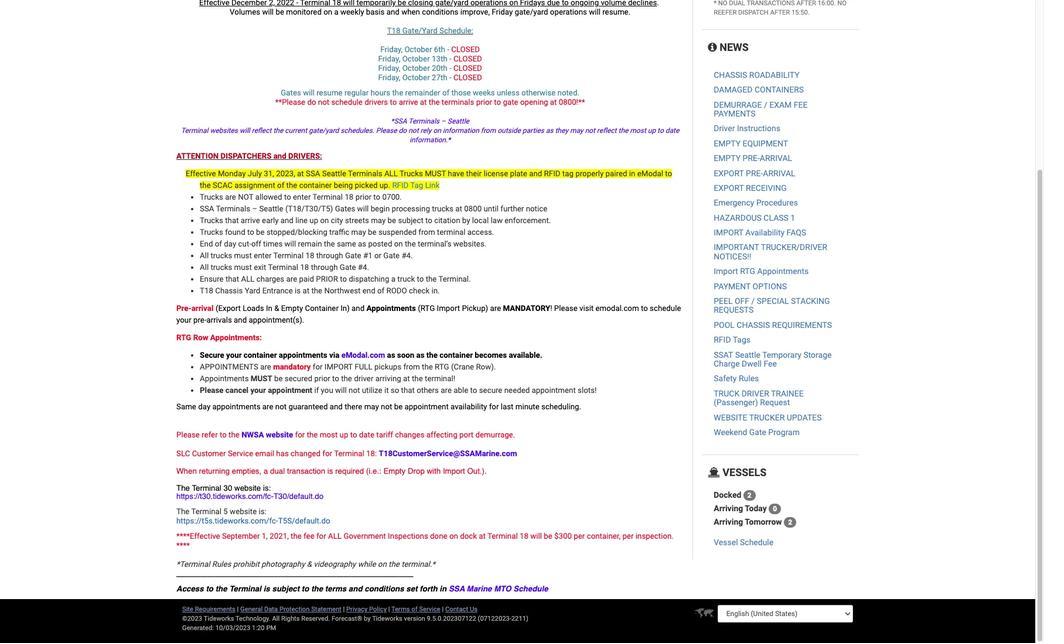 Task type: describe. For each thing, give the bounding box(es) containing it.
1 vertical spatial day
[[198, 403, 211, 412]]

0 horizontal spatial date
[[359, 431, 375, 440]]

customer
[[192, 450, 226, 459]]

times
[[263, 240, 283, 249]]

are left mandatory
[[260, 363, 271, 372]]

emodal.com
[[594, 304, 639, 313]]

appointment(s).
[[249, 316, 304, 325]]

not inside secure your container appointments via emodal.com as soon as the container becomes available. appointments are mandatory for import full pickups from the rtg (crane row). appointments must be secured prior to the driver arriving at the terminal! please cancel your appointment if you will not utilize it so that others are able to secure needed appointment slots!
[[349, 386, 360, 395]]

from inside *ssa terminals – seattle terminal websites will reflect the current gate/yard schedules. please do not rely on information from outside parties as they may not reflect the most up to date information.*
[[481, 127, 496, 135]]

tag
[[411, 181, 423, 190]]

payment
[[714, 282, 751, 291]]

- right 27th
[[450, 73, 452, 82]]

gate/yard inside *ssa terminals – seattle terminal websites will reflect the current gate/yard schedules. please do not rely on information from outside parties as they may not reflect the most up to date information.*
[[309, 127, 339, 135]]

must inside secure your container appointments via emodal.com as soon as the container becomes available. appointments are mandatory for import full pickups from the rtg (crane row). appointments must be secured prior to the driver arriving at the terminal! please cancel your appointment if you will not utilize it so that others are able to secure needed appointment slots!
[[251, 375, 272, 383]]

1 vertical spatial enter
[[254, 252, 272, 260]]

to down hours
[[390, 98, 397, 107]]

seattle inside effective monday july 31, 2023, at ssa seattle terminals all trucks must have their license plate and rfid tag properly paired in emodal to the scac assignment of the container being picked up.
[[322, 169, 346, 178]]

2023,
[[276, 169, 295, 178]]

will left resume.
[[589, 8, 601, 16]]

unless
[[497, 89, 520, 97]]

and right in) at the top
[[352, 304, 365, 313]]

20th
[[432, 64, 448, 73]]

0 horizontal spatial empty
[[281, 304, 303, 313]]

be up off on the top left of the page
[[256, 228, 265, 237]]

for left last
[[489, 403, 499, 412]]

hazardous class 1 link
[[714, 213, 796, 223]]

terminal up general
[[229, 585, 261, 594]]

all inside site requirements | general data protection statement | privacy policy | terms of service | contact us ©2023 tideworks technology. all rights reserved. forecast® by tideworks version 9.5.0.202307122 (07122023-2211) generated: 10/03/2023 1:20 pm
[[272, 616, 280, 623]]

1 horizontal spatial appointment
[[405, 403, 449, 412]]

vessel schedule link
[[714, 538, 774, 548]]

- right 20th
[[450, 64, 452, 73]]

on right monitored
[[324, 8, 333, 16]]

2 vertical spatial ssa
[[449, 585, 465, 594]]

to up northwest
[[340, 275, 347, 284]]

- right 6th
[[447, 45, 450, 54]]

2 export from the top
[[714, 183, 744, 193]]

in.
[[432, 287, 440, 295]]

gates will resume regular hours the remainder of those weeks unless otherwise noted.
[[281, 89, 580, 97]]

6th
[[434, 45, 445, 54]]

faqs
[[787, 228, 807, 237]]

exit
[[254, 263, 266, 272]]

all inside 'trucks are not allowed to enter terminal 18 prior to 0700. ssa terminals – seattle (t18/t30/t5) gates will begin processing trucks at 0800 until further notice trucks that arrive early and line up on city streets may be subject to citation by local law enforcement. trucks found to be stopped/blocking traffic may be suspended from terminal access. end of day cut-off times will remain the same as posted on the terminal's websites. all trucks must enter terminal 18 through gate #1 or gate #4. all trucks must exit terminal 18 through gate #4. ensure that all charges are paid prior to dispatching a truck to the terminal. t18 chassis yard entrance is at the northwest end of rodo check in.'
[[241, 275, 255, 284]]

appointments inside chassis roadability damaged containers demurrage / exam fee payments driver instructions empty equipment empty pre-arrival export pre-arrival export receiving emergency procedures hazardous class 1 import availability faqs important trucker/driver notices!! import rtg appointments payment options peel off / special stacking requests pool chassis requirements rfid tags ssat seattle temporary storage charge dwell fee safety rules truck driver trainee (passenger) request website trucker updates weekend gate program
[[758, 267, 809, 276]]

october left 20th
[[403, 64, 430, 73]]

websites.
[[454, 240, 487, 249]]

& inside *terminal rules prohibit photography & videography while on the terminal.* ____________________________________________________________________
[[307, 561, 312, 569]]

gate
[[503, 98, 519, 107]]

prior inside secure your container appointments via emodal.com as soon as the container becomes available. appointments are mandatory for import full pickups from the rtg (crane row). appointments must be secured prior to the driver arriving at the terminal! please cancel your appointment if you will not utilize it so that others are able to secure needed appointment slots!
[[314, 375, 330, 383]]

0 horizontal spatial rtg
[[176, 334, 191, 342]]

1 no from the left
[[719, 0, 728, 7]]

1 horizontal spatial /
[[764, 100, 768, 109]]

1 horizontal spatial a
[[334, 8, 339, 16]]

will up streets on the left of the page
[[357, 205, 369, 213]]

1 reflect from the left
[[252, 127, 272, 135]]

1 vertical spatial all
[[200, 263, 209, 272]]

0 horizontal spatial subject
[[272, 585, 300, 594]]

terminals inside *ssa terminals – seattle terminal websites will reflect the current gate/yard schedules. please do not rely on information from outside parties as they may not reflect the most up to date information.*
[[409, 117, 440, 125]]

1 horizontal spatial appointments
[[367, 304, 416, 313]]

1 vertical spatial arrival
[[763, 169, 796, 178]]

may down utilize
[[364, 403, 379, 412]]

able
[[454, 386, 469, 395]]

local
[[472, 216, 489, 225]]

is: for the terminal 30 website is:
[[263, 484, 271, 493]]

most inside *ssa terminals – seattle terminal websites will reflect the current gate/yard schedules. please do not rely on information from outside parties as they may not reflect the most up to date information.*
[[630, 127, 647, 135]]

import availability faqs link
[[714, 228, 807, 237]]

traffic
[[330, 228, 350, 237]]

citation
[[435, 216, 461, 225]]

pickups
[[375, 363, 402, 372]]

for for most
[[295, 431, 305, 440]]

not left rely
[[409, 127, 419, 135]]

receiving
[[746, 183, 787, 193]]

trucker/driver
[[761, 243, 828, 252]]

at inside effective monday july 31, 2023, at ssa seattle terminals all trucks must have their license plate and rfid tag properly paired in emodal to the scac assignment of the container being picked up.
[[297, 169, 304, 178]]

to right access
[[206, 585, 213, 594]]

1 vertical spatial schedule
[[514, 585, 548, 594]]

emodal
[[638, 169, 664, 178]]

be up suspended
[[388, 216, 396, 225]]

information.*
[[410, 136, 451, 144]]

not up nwsa website link
[[275, 403, 287, 412]]

terminals inside effective monday july 31, 2023, at ssa seattle terminals all trucks must have their license plate and rfid tag properly paired in emodal to the scac assignment of the container being picked up.
[[348, 169, 383, 178]]

instructions
[[737, 124, 781, 133]]

day inside 'trucks are not allowed to enter terminal 18 prior to 0700. ssa terminals – seattle (t18/t30/t5) gates will begin processing trucks at 0800 until further notice trucks that arrive early and line up on city streets may be subject to citation by local law enforcement. trucks found to be stopped/blocking traffic may be suspended from terminal access. end of day cut-off times will remain the same as posted on the terminal's websites. all trucks must enter terminal 18 through gate #1 or gate #4. all trucks must exit terminal 18 through gate #4. ensure that all charges are paid prior to dispatching a truck to the terminal. t18 chassis yard entrance is at the northwest end of rodo check in.'
[[224, 240, 236, 249]]

*ssa terminals – seattle terminal websites will reflect the current gate/yard schedules. please do not rely on information from outside parties as they may not reflect the most up to date information.*
[[181, 117, 680, 144]]

arriving
[[376, 375, 401, 383]]

at inside ****effective september 1, 2021, the fee for all government inspections done on dock at terminal 18 will be $300 per container, per inspection. ****
[[479, 532, 486, 541]]

t18 inside 'trucks are not allowed to enter terminal 18 prior to 0700. ssa terminals – seattle (t18/t30/t5) gates will begin processing trucks at 0800 until further notice trucks that arrive early and line up on city streets may be subject to citation by local law enforcement. trucks found to be stopped/blocking traffic may be suspended from terminal access. end of day cut-off times will remain the same as posted on the terminal's websites. all trucks must enter terminal 18 through gate #1 or gate #4. all trucks must exit terminal 18 through gate #4. ensure that all charges are paid prior to dispatching a truck to the terminal. t18 chassis yard entrance is at the northwest end of rodo check in.'
[[200, 287, 213, 295]]

at left 0800
[[456, 205, 462, 213]]

terminals inside 'trucks are not allowed to enter terminal 18 prior to 0700. ssa terminals – seattle (t18/t30/t5) gates will begin processing trucks at 0800 until further notice trucks that arrive early and line up on city streets may be subject to citation by local law enforcement. trucks found to be stopped/blocking traffic may be suspended from terminal access. end of day cut-off times will remain the same as posted on the terminal's websites. all trucks must enter terminal 18 through gate #1 or gate #4. all trucks must exit terminal 18 through gate #4. ensure that all charges are paid prior to dispatching a truck to the terminal. t18 chassis yard entrance is at the northwest end of rodo check in.'
[[216, 205, 250, 213]]

cut-
[[238, 240, 251, 249]]

terminal.
[[439, 275, 471, 284]]

terminal inside *ssa terminals – seattle terminal websites will reflect the current gate/yard schedules. please do not rely on information from outside parties as they may not reflect the most up to date information.*
[[181, 127, 208, 135]]

line
[[296, 216, 308, 225]]

0 vertical spatial schedule
[[740, 538, 774, 548]]

on left 'city' on the left top of the page
[[320, 216, 329, 225]]

emodal.com link
[[594, 304, 639, 313]]

0 vertical spatial arrival
[[760, 154, 793, 163]]

to up you
[[332, 375, 339, 383]]

for inside secure your container appointments via emodal.com as soon as the container becomes available. appointments are mandatory for import full pickups from the rtg (crane row). appointments must be secured prior to the driver arriving at the terminal! please cancel your appointment if you will not utilize it so that others are able to secure needed appointment slots!
[[313, 363, 323, 372]]

do inside *ssa terminals – seattle terminal websites will reflect the current gate/yard schedules. please do not rely on information from outside parties as they may not reflect the most up to date information.*
[[399, 127, 407, 135]]

are left the paid
[[286, 275, 297, 284]]

18 up the paid
[[300, 263, 309, 272]]

at down the remainder
[[420, 98, 427, 107]]

be left monitored
[[276, 8, 284, 16]]

– inside 'trucks are not allowed to enter terminal 18 prior to 0700. ssa terminals – seattle (t18/t30/t5) gates will begin processing trucks at 0800 until further notice trucks that arrive early and line up on city streets may be subject to citation by local law enforcement. trucks found to be stopped/blocking traffic may be suspended from terminal access. end of day cut-off times will remain the same as posted on the terminal's websites. all trucks must enter terminal 18 through gate #1 or gate #4. all trucks must exit terminal 18 through gate #4. ensure that all charges are paid prior to dispatching a truck to the terminal. t18 chassis yard entrance is at the northwest end of rodo check in.'
[[252, 205, 257, 213]]

payments
[[714, 109, 756, 118]]

emergency procedures link
[[714, 198, 798, 208]]

the for the terminal 30 website is: https://t30.tideworks.com/fc-t30/default.do
[[176, 484, 190, 493]]

be down 'so'
[[394, 403, 403, 412]]

0 horizontal spatial in
[[440, 585, 447, 594]]

needed
[[505, 386, 530, 395]]

1 horizontal spatial arrive
[[399, 98, 418, 107]]

rules inside *terminal rules prohibit photography & videography while on the terminal.* ____________________________________________________________________
[[212, 561, 231, 569]]

to right allowed
[[284, 193, 291, 202]]

truck
[[714, 389, 740, 399]]

not right they
[[585, 127, 596, 135]]

arrivals
[[207, 316, 232, 325]]

at down 'otherwise'
[[550, 98, 557, 107]]

becomes
[[475, 351, 507, 360]]

1 vertical spatial appointments
[[212, 403, 261, 412]]

requests
[[714, 306, 754, 315]]

to up check in the left of the page
[[417, 275, 424, 284]]

0 vertical spatial that
[[225, 216, 239, 225]]

will left resume
[[303, 89, 315, 97]]

off
[[735, 297, 750, 306]]

there
[[345, 403, 363, 412]]

entrance
[[262, 287, 293, 295]]

0 vertical spatial enter
[[293, 193, 311, 202]]

dual
[[729, 0, 746, 7]]

please inside secure your container appointments via emodal.com as soon as the container becomes available. appointments are mandatory for import full pickups from the rtg (crane row). appointments must be secured prior to the driver arriving at the terminal! please cancel your appointment if you will not utilize it so that others are able to secure needed appointment slots!
[[200, 386, 224, 395]]

to inside effective monday july 31, 2023, at ssa seattle terminals all trucks must have their license plate and rfid tag properly paired in emodal to the scac assignment of the container being picked up.
[[666, 169, 673, 178]]

to left gate
[[494, 98, 501, 107]]

suspended
[[379, 228, 417, 237]]

access to the terminal is subject to the terms and conditions set forth in ssa marine mto schedule
[[176, 585, 548, 594]]

be inside ****effective september 1, 2021, the fee for all government inspections done on dock at terminal 18 will be $300 per container, per inspection. ****
[[544, 532, 553, 541]]

and inside the to schedule your pre-arrivals and appointment(s).
[[234, 316, 247, 325]]

18 down being
[[345, 193, 354, 202]]

general data protection statement link
[[240, 606, 342, 614]]

1 vertical spatial that
[[226, 275, 239, 284]]

may down begin
[[371, 216, 386, 225]]

as up pickups
[[387, 351, 395, 360]]

0 horizontal spatial do
[[307, 98, 316, 107]]

port
[[460, 431, 474, 440]]

dual
[[270, 467, 285, 476]]

emodal.com link
[[342, 351, 387, 360]]

0 vertical spatial prior
[[476, 98, 492, 107]]

to right refer
[[220, 431, 227, 440]]

1 horizontal spatial gate/yard
[[515, 8, 548, 16]]

chassis roadability damaged containers demurrage / exam fee payments driver instructions empty equipment empty pre-arrival export pre-arrival export receiving emergency procedures hazardous class 1 import availability faqs important trucker/driver notices!! import rtg appointments payment options peel off / special stacking requests pool chassis requirements rfid tags ssat seattle temporary storage charge dwell fee safety rules truck driver trainee (passenger) request website trucker updates weekend gate program
[[714, 70, 833, 437]]

rfid inside chassis roadability damaged containers demurrage / exam fee payments driver instructions empty equipment empty pre-arrival export pre-arrival export receiving emergency procedures hazardous class 1 import availability faqs important trucker/driver notices!! import rtg appointments payment options peel off / special stacking requests pool chassis requirements rfid tags ssat seattle temporary storage charge dwell fee safety rules truck driver trainee (passenger) request website trucker updates weekend gate program
[[714, 335, 731, 345]]

date inside *ssa terminals – seattle terminal websites will reflect the current gate/yard schedules. please do not rely on information from outside parties as they may not reflect the most up to date information.*
[[666, 127, 680, 135]]

terminal's
[[418, 240, 452, 249]]

terminal down times
[[273, 252, 304, 260]]

1 arriving from the top
[[714, 504, 743, 513]]

a inside 'trucks are not allowed to enter terminal 18 prior to 0700. ssa terminals – seattle (t18/t30/t5) gates will begin processing trucks at 0800 until further notice trucks that arrive early and line up on city streets may be subject to citation by local law enforcement. trucks found to be stopped/blocking traffic may be suspended from terminal access. end of day cut-off times will remain the same as posted on the terminal's websites. all trucks must enter terminal 18 through gate #1 or gate #4. all trucks must exit terminal 18 through gate #4. ensure that all charges are paid prior to dispatching a truck to the terminal. t18 chassis yard entrance is at the northwest end of rodo check in.'
[[391, 275, 396, 284]]

not down resume
[[318, 98, 330, 107]]

2 | from the left
[[343, 606, 345, 614]]

will right volumes
[[262, 8, 274, 16]]

0 vertical spatial trucks
[[432, 205, 454, 213]]

may down streets on the left of the page
[[352, 228, 366, 237]]

at inside secure your container appointments via emodal.com as soon as the container becomes available. appointments are mandatory for import full pickups from the rtg (crane row). appointments must be secured prior to the driver arriving at the terminal! please cancel your appointment if you will not utilize it so that others are able to secure needed appointment slots!
[[403, 375, 410, 383]]

operations
[[550, 8, 587, 16]]

cancel
[[226, 386, 249, 395]]

2 horizontal spatial container
[[440, 351, 473, 360]]

import inside chassis roadability damaged containers demurrage / exam fee payments driver instructions empty equipment empty pre-arrival export pre-arrival export receiving emergency procedures hazardous class 1 import availability faqs important trucker/driver notices!! import rtg appointments payment options peel off / special stacking requests pool chassis requirements rfid tags ssat seattle temporary storage charge dwell fee safety rules truck driver trainee (passenger) request website trucker updates weekend gate program
[[714, 228, 744, 237]]

1 vertical spatial after
[[771, 9, 790, 16]]

be up posted
[[368, 228, 377, 237]]

dock
[[460, 532, 477, 541]]

import for pre-arrival (export loads in & empty container in) and appointments (rtg import pickup) are mandatory ! please visit
[[437, 304, 460, 313]]

rfid inside effective monday july 31, 2023, at ssa seattle terminals all trucks must have their license plate and rfid tag properly paired in emodal to the scac assignment of the container being picked up.
[[544, 169, 561, 178]]

to up off on the top left of the page
[[247, 228, 254, 237]]

2 must from the top
[[234, 263, 252, 272]]

paired
[[606, 169, 628, 178]]

secure your container appointments via emodal.com as soon as the container becomes available. appointments are mandatory for import full pickups from the rtg (crane row). appointments must be secured prior to the driver arriving at the terminal! please cancel your appointment if you will not utilize it so that others are able to secure needed appointment slots!
[[200, 351, 597, 395]]

as inside *ssa terminals – seattle terminal websites will reflect the current gate/yard schedules. please do not rely on information from outside parties as they may not reflect the most up to date information.*
[[546, 127, 554, 135]]

trucks inside effective monday july 31, 2023, at ssa seattle terminals all trucks must have their license plate and rfid tag properly paired in emodal to the scac assignment of the container being picked up.
[[400, 169, 423, 178]]

empties,
[[232, 467, 262, 476]]

has
[[276, 450, 289, 459]]

others
[[417, 386, 439, 395]]

2 reflect from the left
[[597, 127, 617, 135]]

requirements
[[195, 606, 236, 614]]

1 vertical spatial /
[[752, 297, 755, 306]]

will inside ****effective september 1, 2021, the fee for all government inspections done on dock at terminal 18 will be $300 per container, per inspection. ****
[[531, 532, 542, 541]]

1 export from the top
[[714, 169, 744, 178]]

1 horizontal spatial empty
[[384, 467, 406, 476]]

pool
[[714, 321, 735, 330]]

are down scac
[[225, 193, 236, 202]]

to left citation
[[426, 216, 433, 225]]

october left 13th
[[403, 55, 430, 63]]

1 vertical spatial chassis
[[737, 321, 771, 330]]

1 vertical spatial #4.
[[358, 263, 369, 272]]

prior
[[316, 275, 338, 284]]

all inside ****effective september 1, 2021, the fee for all government inspections done on dock at terminal 18 will be $300 per container, per inspection. ****
[[328, 532, 342, 541]]

website for the terminal 5 website is:
[[230, 508, 257, 517]]

- right 13th
[[450, 55, 452, 63]]

arrival
[[192, 304, 214, 313]]

site
[[182, 606, 193, 614]]

attention
[[176, 152, 219, 161]]

for for 18:
[[323, 450, 332, 459]]

service inside site requirements | general data protection statement | privacy policy | terms of service | contact us ©2023 tideworks technology. all rights reserved. forecast® by tideworks version 9.5.0.202307122 (07122023-2211) generated: 10/03/2023 1:20 pm
[[419, 606, 441, 614]]

on inside *terminal rules prohibit photography & videography while on the terminal.* ____________________________________________________________________
[[378, 561, 387, 569]]

via
[[329, 351, 340, 360]]

please right the '!'
[[555, 304, 578, 313]]

be inside secure your container appointments via emodal.com as soon as the container becomes available. appointments are mandatory for import full pickups from the rtg (crane row). appointments must be secured prior to the driver arriving at the terminal! please cancel your appointment if you will not utilize it so that others are able to secure needed appointment slots!
[[274, 375, 283, 383]]

15:50.
[[792, 9, 810, 16]]

of inside site requirements | general data protection statement | privacy policy | terms of service | contact us ©2023 tideworks technology. all rights reserved. forecast® by tideworks version 9.5.0.202307122 (07122023-2211) generated: 10/03/2023 1:20 pm
[[412, 606, 418, 614]]

info circle image
[[708, 42, 717, 53]]

arrive inside 'trucks are not allowed to enter terminal 18 prior to 0700. ssa terminals – seattle (t18/t30/t5) gates will begin processing trucks at 0800 until further notice trucks that arrive early and line up on city streets may be subject to citation by local law enforcement. trucks found to be stopped/blocking traffic may be suspended from terminal access. end of day cut-off times will remain the same as posted on the terminal's websites. all trucks must enter terminal 18 through gate #1 or gate #4. all trucks must exit terminal 18 through gate #4. ensure that all charges are paid prior to dispatching a truck to the terminal. t18 chassis yard entrance is at the northwest end of rodo check in.'
[[241, 216, 260, 225]]

weekend
[[714, 428, 748, 437]]

0 horizontal spatial container
[[244, 351, 277, 360]]

0 vertical spatial service
[[228, 450, 253, 459]]

in
[[266, 304, 273, 313]]

not down "it" at the bottom left of the page
[[381, 403, 392, 412]]

charges
[[257, 275, 284, 284]]

t18 gate/yard schedule:
[[387, 26, 474, 35]]

to up begin
[[374, 193, 381, 202]]

0 horizontal spatial most
[[320, 431, 338, 440]]

enforcement.
[[505, 216, 551, 225]]

updates
[[787, 413, 822, 422]]

mto
[[494, 585, 512, 594]]

secured
[[285, 375, 313, 383]]

rtg inside chassis roadability damaged containers demurrage / exam fee payments driver instructions empty equipment empty pre-arrival export pre-arrival export receiving emergency procedures hazardous class 1 import availability faqs important trucker/driver notices!! import rtg appointments payment options peel off / special stacking requests pool chassis requirements rfid tags ssat seattle temporary storage charge dwell fee safety rules truck driver trainee (passenger) request website trucker updates weekend gate program
[[741, 267, 756, 276]]

secure
[[200, 351, 224, 360]]

on inside *ssa terminals – seattle terminal websites will reflect the current gate/yard schedules. please do not rely on information from outside parties as they may not reflect the most up to date information.*
[[433, 127, 441, 135]]

is inside 'trucks are not allowed to enter terminal 18 prior to 0700. ssa terminals – seattle (t18/t30/t5) gates will begin processing trucks at 0800 until further notice trucks that arrive early and line up on city streets may be subject to citation by local law enforcement. trucks found to be stopped/blocking traffic may be suspended from terminal access. end of day cut-off times will remain the same as posted on the terminal's websites. all trucks must enter terminal 18 through gate #1 or gate #4. all trucks must exit terminal 18 through gate #4. ensure that all charges are paid prior to dispatching a truck to the terminal. t18 chassis yard entrance is at the northwest end of rodo check in.'
[[295, 287, 301, 295]]

and inside 'trucks are not allowed to enter terminal 18 prior to 0700. ssa terminals – seattle (t18/t30/t5) gates will begin processing trucks at 0800 until further notice trucks that arrive early and line up on city streets may be subject to citation by local law enforcement. trucks found to be stopped/blocking traffic may be suspended from terminal access. end of day cut-off times will remain the same as posted on the terminal's websites. all trucks must enter terminal 18 through gate #1 or gate #4. all trucks must exit terminal 18 through gate #4. ensure that all charges are paid prior to dispatching a truck to the terminal. t18 chassis yard entrance is at the northwest end of rodo check in.'
[[281, 216, 294, 225]]

*terminal rules prohibit photography & videography while on the terminal.* ____________________________________________________________________
[[176, 561, 436, 579]]

1 per from the left
[[574, 532, 585, 541]]

0 horizontal spatial a
[[264, 467, 268, 476]]

0 vertical spatial t18
[[387, 26, 401, 35]]

please inside *ssa terminals – seattle terminal websites will reflect the current gate/yard schedules. please do not rely on information from outside parties as they may not reflect the most up to date information.*
[[376, 127, 397, 135]]

set
[[406, 585, 418, 594]]

to inside *ssa terminals – seattle terminal websites will reflect the current gate/yard schedules. please do not rely on information from outside parties as they may not reflect the most up to date information.*
[[658, 127, 664, 135]]

link
[[425, 181, 440, 190]]

conditions for improve,
[[422, 8, 459, 16]]

conditions for set
[[365, 585, 404, 594]]

and right terms
[[349, 585, 363, 594]]

2 horizontal spatial is
[[328, 467, 333, 476]]

at down the paid
[[303, 287, 310, 295]]

5
[[224, 508, 228, 517]]



Task type: locate. For each thing, give the bounding box(es) containing it.
for up changed
[[295, 431, 305, 440]]

container up the (crane
[[440, 351, 473, 360]]

1 must from the top
[[234, 252, 252, 260]]

0 horizontal spatial appointments
[[212, 403, 261, 412]]

the inside the terminal 30 website is: https://t30.tideworks.com/fc-t30/default.do
[[176, 484, 190, 493]]

1 vertical spatial prior
[[356, 193, 372, 202]]

1 empty from the top
[[714, 139, 741, 148]]

2 no from the left
[[838, 0, 847, 7]]

0 horizontal spatial ssa
[[200, 205, 214, 213]]

appointment up scheduling. on the right of the page
[[532, 386, 576, 395]]

0 vertical spatial in
[[630, 169, 636, 178]]

in right forth
[[440, 585, 447, 594]]

being
[[334, 181, 353, 190]]

is left required
[[328, 467, 333, 476]]

in inside effective monday july 31, 2023, at ssa seattle terminals all trucks must have their license plate and rfid tag properly paired in emodal to the scac assignment of the container being picked up.
[[630, 169, 636, 178]]

2 vertical spatial rtg
[[435, 363, 449, 372]]

0 horizontal spatial conditions
[[365, 585, 404, 594]]

seattle inside chassis roadability damaged containers demurrage / exam fee payments driver instructions empty equipment empty pre-arrival export pre-arrival export receiving emergency procedures hazardous class 1 import availability faqs important trucker/driver notices!! import rtg appointments payment options peel off / special stacking requests pool chassis requirements rfid tags ssat seattle temporary storage charge dwell fee safety rules truck driver trainee (passenger) request website trucker updates weekend gate program
[[736, 350, 761, 360]]

storage
[[804, 350, 832, 360]]

must inside effective monday july 31, 2023, at ssa seattle terminals all trucks must have their license plate and rfid tag properly paired in emodal to the scac assignment of the container being picked up.
[[425, 169, 446, 178]]

driver
[[714, 124, 735, 133]]

appointments
[[279, 351, 327, 360], [212, 403, 261, 412]]

demurrage / exam fee payments link
[[714, 100, 808, 118]]

1 horizontal spatial #4.
[[402, 252, 413, 260]]

please up slc
[[176, 431, 200, 440]]

the inside ****effective september 1, 2021, the fee for all government inspections done on dock at terminal 18 will be $300 per container, per inspection. ****
[[291, 532, 302, 541]]

up inside *ssa terminals – seattle terminal websites will reflect the current gate/yard schedules. please do not rely on information from outside parties as they may not reflect the most up to date information.*
[[648, 127, 656, 135]]

schedule inside the to schedule your pre-arrivals and appointment(s).
[[650, 304, 682, 313]]

1 horizontal spatial terminals
[[348, 169, 383, 178]]

found
[[225, 228, 245, 237]]

license
[[484, 169, 508, 178]]

seattle inside *ssa terminals – seattle terminal websites will reflect the current gate/yard schedules. please do not rely on information from outside parties as they may not reflect the most up to date information.*
[[448, 117, 470, 125]]

most
[[630, 127, 647, 135], [320, 431, 338, 440]]

prior down 'weeks'
[[476, 98, 492, 107]]

1 vertical spatial must
[[234, 263, 252, 272]]

0 horizontal spatial schedule
[[514, 585, 548, 594]]

pre-arrival (export loads in & empty container in) and appointments (rtg import pickup) are mandatory ! please visit
[[176, 304, 594, 313]]

terminal down being
[[313, 193, 343, 202]]

is: up https://t5s.tideworks.com/fc-t5s/default.do link
[[259, 508, 267, 517]]

2 horizontal spatial rfid
[[714, 335, 731, 345]]

0 vertical spatial do
[[307, 98, 316, 107]]

important
[[714, 243, 760, 252]]

up
[[648, 127, 656, 135], [310, 216, 318, 225], [340, 431, 348, 440]]

assignment
[[235, 181, 275, 190]]

on inside ****effective september 1, 2021, the fee for all government inspections done on dock at terminal 18 will be $300 per container, per inspection. ****
[[450, 532, 458, 541]]

terminal inside the terminal 5 website is: https://t5s.tideworks.com/fc-t5s/default.do
[[191, 508, 222, 517]]

truck
[[398, 275, 415, 284]]

rodo
[[387, 287, 407, 295]]

0 horizontal spatial rfid
[[392, 181, 409, 190]]

0 vertical spatial website
[[266, 431, 293, 440]]

ssa down "drivers:"
[[306, 169, 320, 178]]

1 vertical spatial export
[[714, 183, 744, 193]]

from inside secure your container appointments via emodal.com as soon as the container becomes available. appointments are mandatory for import full pickups from the rtg (crane row). appointments must be secured prior to the driver arriving at the terminal! please cancel your appointment if you will not utilize it so that others are able to secure needed appointment slots!
[[404, 363, 420, 372]]

0 vertical spatial arrive
[[399, 98, 418, 107]]

all up pm
[[272, 616, 280, 623]]

terminal inside ****effective september 1, 2021, the fee for all government inspections done on dock at terminal 18 will be $300 per container, per inspection. ****
[[488, 532, 518, 541]]

import up payment
[[714, 267, 739, 276]]

tags
[[733, 335, 751, 345]]

0 horizontal spatial appointment
[[268, 386, 313, 395]]

enter up exit
[[254, 252, 272, 260]]

0 vertical spatial after
[[797, 0, 817, 7]]

drivers:
[[288, 152, 322, 161]]

from inside 'trucks are not allowed to enter terminal 18 prior to 0700. ssa terminals – seattle (t18/t30/t5) gates will begin processing trucks at 0800 until further notice trucks that arrive early and line up on city streets may be subject to citation by local law enforcement. trucks found to be stopped/blocking traffic may be suspended from terminal access. end of day cut-off times will remain the same as posted on the terminal's websites. all trucks must enter terminal 18 through gate #1 or gate #4. all trucks must exit terminal 18 through gate #4. ensure that all charges are paid prior to dispatching a truck to the terminal. t18 chassis yard entrance is at the northwest end of rodo check in.'
[[419, 228, 435, 237]]

from left outside
[[481, 127, 496, 135]]

and inside effective monday july 31, 2023, at ssa seattle terminals all trucks must have their license plate and rfid tag properly paired in emodal to the scac assignment of the container being picked up.
[[529, 169, 542, 178]]

____________________________________________________________________
[[176, 570, 414, 579]]

is: for the terminal 5 website is:
[[259, 508, 267, 517]]

1 horizontal spatial date
[[666, 127, 680, 135]]

and left the line at the top left of page
[[281, 216, 294, 225]]

of inside effective monday july 31, 2023, at ssa seattle terminals all trucks must have their license plate and rfid tag properly paired in emodal to the scac assignment of the container being picked up.
[[277, 181, 285, 190]]

1 vertical spatial a
[[391, 275, 396, 284]]

2 vertical spatial all
[[328, 532, 342, 541]]

damaged containers link
[[714, 85, 804, 94]]

ssa inside effective monday july 31, 2023, at ssa seattle terminals all trucks must have their license plate and rfid tag properly paired in emodal to the scac assignment of the container being picked up.
[[306, 169, 320, 178]]

0 horizontal spatial &
[[274, 304, 279, 313]]

remainder
[[405, 89, 441, 97]]

date left driver
[[666, 127, 680, 135]]

will inside *ssa terminals – seattle terminal websites will reflect the current gate/yard schedules. please do not rely on information from outside parties as they may not reflect the most up to date information.*
[[240, 127, 250, 135]]

gate/yard right current
[[309, 127, 339, 135]]

pre-
[[743, 154, 760, 163], [746, 169, 764, 178]]

when
[[176, 467, 197, 476]]

and right basis at the left top of page
[[387, 8, 400, 16]]

gates inside 'trucks are not allowed to enter terminal 18 prior to 0700. ssa terminals – seattle (t18/t30/t5) gates will begin processing trucks at 0800 until further notice trucks that arrive early and line up on city streets may be subject to citation by local law enforcement. trucks found to be stopped/blocking traffic may be suspended from terminal access. end of day cut-off times will remain the same as posted on the terminal's websites. all trucks must enter terminal 18 through gate #1 or gate #4. all trucks must exit terminal 18 through gate #4. ensure that all charges are paid prior to dispatching a truck to the terminal. t18 chassis yard entrance is at the northwest end of rodo check in.'
[[335, 205, 355, 213]]

closed
[[452, 45, 480, 54], [454, 55, 482, 63], [454, 64, 482, 73], [454, 73, 482, 82]]

the for the terminal 5 website is: https://t5s.tideworks.com/fc-t5s/default.do
[[176, 508, 190, 517]]

2 the from the top
[[176, 508, 190, 517]]

0 horizontal spatial no
[[719, 0, 728, 7]]

that up found
[[225, 216, 239, 225]]

are right pickup)
[[490, 304, 501, 313]]

all inside effective monday july 31, 2023, at ssa seattle terminals all trucks must have their license plate and rfid tag properly paired in emodal to the scac assignment of the container being picked up.
[[385, 169, 398, 178]]

pickup)
[[462, 304, 488, 313]]

(i.e.:
[[366, 467, 381, 476]]

no
[[719, 0, 728, 7], [838, 0, 847, 7]]

stopped/blocking
[[267, 228, 328, 237]]

0 vertical spatial day
[[224, 240, 236, 249]]

1 horizontal spatial 2
[[789, 519, 793, 527]]

import rtg appointments link
[[714, 267, 809, 276]]

trucks up citation
[[432, 205, 454, 213]]

2 horizontal spatial your
[[251, 386, 266, 395]]

0 horizontal spatial gate/yard
[[309, 127, 339, 135]]

a up rodo
[[391, 275, 396, 284]]

subject inside 'trucks are not allowed to enter terminal 18 prior to 0700. ssa terminals – seattle (t18/t30/t5) gates will begin processing trucks at 0800 until further notice trucks that arrive early and line up on city streets may be subject to citation by local law enforcement. trucks found to be stopped/blocking traffic may be suspended from terminal access. end of day cut-off times will remain the same as posted on the terminal's websites. all trucks must enter terminal 18 through gate #1 or gate #4. all trucks must exit terminal 18 through gate #4. ensure that all charges are paid prior to dispatching a truck to the terminal. t18 chassis yard entrance is at the northwest end of rodo check in.'
[[398, 216, 424, 225]]

schedule right emodal.com
[[650, 304, 682, 313]]

1 horizontal spatial is
[[295, 287, 301, 295]]

0 vertical spatial up
[[648, 127, 656, 135]]

no right *
[[719, 0, 728, 7]]

2 horizontal spatial up
[[648, 127, 656, 135]]

seattle up information
[[448, 117, 470, 125]]

1 vertical spatial subject
[[272, 585, 300, 594]]

terms
[[325, 585, 347, 594]]

safety
[[714, 374, 737, 384]]

rfid up 0700. at the top left of page
[[392, 181, 409, 190]]

containers
[[755, 85, 804, 94]]

1 vertical spatial all
[[241, 275, 255, 284]]

damaged
[[714, 85, 753, 94]]

2 arriving from the top
[[714, 518, 743, 527]]

city
[[331, 216, 343, 225]]

by inside 'trucks are not allowed to enter terminal 18 prior to 0700. ssa terminals – seattle (t18/t30/t5) gates will begin processing trucks at 0800 until further notice trucks that arrive early and line up on city streets may be subject to citation by local law enforcement. trucks found to be stopped/blocking traffic may be suspended from terminal access. end of day cut-off times will remain the same as posted on the terminal's websites. all trucks must enter terminal 18 through gate #1 or gate #4. all trucks must exit terminal 18 through gate #4. ensure that all charges are paid prior to dispatching a truck to the terminal. t18 chassis yard entrance is at the northwest end of rodo check in.'
[[462, 216, 470, 225]]

fee
[[764, 359, 777, 369]]

generated:
[[182, 625, 214, 633]]

0 horizontal spatial up
[[310, 216, 318, 225]]

1 horizontal spatial conditions
[[422, 8, 459, 16]]

by down the privacy policy link
[[364, 616, 371, 623]]

website inside the terminal 5 website is: https://t5s.tideworks.com/fc-t5s/default.do
[[230, 508, 257, 517]]

are down terminal!
[[441, 386, 452, 395]]

october down gate/yard
[[405, 45, 432, 54]]

0 vertical spatial empty
[[714, 139, 741, 148]]

18 inside ****effective september 1, 2021, the fee for all government inspections done on dock at terminal 18 will be $300 per container, per inspection. ****
[[520, 532, 529, 541]]

0 vertical spatial gate/yard
[[515, 8, 548, 16]]

to up emodal
[[658, 127, 664, 135]]

to down "there"
[[350, 431, 357, 440]]

october up the remainder
[[403, 73, 430, 82]]

import inside secure your container appointments via emodal.com as soon as the container becomes available. appointments are mandatory for import full pickups from the rtg (crane row). appointments must be secured prior to the driver arriving at the terminal! please cancel your appointment if you will not utilize it so that others are able to secure needed appointment slots!
[[325, 363, 353, 372]]

truck driver trainee (passenger) request link
[[714, 389, 804, 408]]

1 | from the left
[[237, 606, 239, 614]]

ensure
[[200, 275, 224, 284]]

2 vertical spatial appointments
[[200, 375, 249, 383]]

prior up you
[[314, 375, 330, 383]]

website inside the terminal 30 website is: https://t30.tideworks.com/fc-t30/default.do
[[235, 484, 261, 493]]

arriving up vessel
[[714, 518, 743, 527]]

1 horizontal spatial container
[[299, 181, 332, 190]]

gates up 'city' on the left top of the page
[[335, 205, 355, 213]]

day right same
[[198, 403, 211, 412]]

1 vertical spatial arriving
[[714, 518, 743, 527]]

arrive down the remainder
[[399, 98, 418, 107]]

2 vertical spatial rfid
[[714, 335, 731, 345]]

scheduling.
[[542, 403, 582, 412]]

appointments inside secure your container appointments via emodal.com as soon as the container becomes available. appointments are mandatory for import full pickups from the rtg (crane row). appointments must be secured prior to the driver arriving at the terminal! please cancel your appointment if you will not utilize it so that others are able to secure needed appointment slots!
[[279, 351, 327, 360]]

(07122023-
[[478, 616, 512, 623]]

websites
[[210, 127, 238, 135]]

volumes will be monitored on a weekly basis and when conditions improve, friday gate/yard operations will resume.
[[230, 8, 631, 16]]

subject down ____________________________________________________________________
[[272, 585, 300, 594]]

seattle inside 'trucks are not allowed to enter terminal 18 prior to 0700. ssa terminals – seattle (t18/t30/t5) gates will begin processing trucks at 0800 until further notice trucks that arrive early and line up on city streets may be subject to citation by local law enforcement. trucks found to be stopped/blocking traffic may be suspended from terminal access. end of day cut-off times will remain the same as posted on the terminal's websites. all trucks must enter terminal 18 through gate #1 or gate #4. all trucks must exit terminal 18 through gate #4. ensure that all charges are paid prior to dispatching a truck to the terminal. t18 chassis yard entrance is at the northwest end of rodo check in.'
[[259, 205, 284, 213]]

1 vertical spatial appointments
[[367, 304, 416, 313]]

on right rely
[[433, 127, 441, 135]]

changed
[[291, 450, 321, 459]]

all down end
[[200, 252, 209, 260]]

not
[[238, 193, 254, 202]]

1 vertical spatial trucks
[[211, 252, 232, 260]]

friday, october 6th - closed friday, october 13th - closed friday, october 20th - closed friday, october 27th - closed
[[378, 45, 482, 82]]

not down the driver
[[349, 386, 360, 395]]

1 vertical spatial arrive
[[241, 216, 260, 225]]

(t18/t30/t5)
[[285, 205, 333, 213]]

0 horizontal spatial by
[[364, 616, 371, 623]]

terminal up attention
[[181, 127, 208, 135]]

13th
[[432, 55, 448, 63]]

it
[[385, 386, 389, 395]]

loads
[[243, 304, 264, 313]]

from
[[481, 127, 496, 135], [419, 228, 435, 237], [404, 363, 420, 372]]

4 | from the left
[[442, 606, 444, 614]]

empty pre-arrival link
[[714, 154, 793, 163]]

website for the terminal 30 website is:
[[235, 484, 261, 493]]

1 horizontal spatial most
[[630, 127, 647, 135]]

by down 0800
[[462, 216, 470, 225]]

service up empties,
[[228, 450, 253, 459]]

class
[[764, 213, 789, 223]]

for for government
[[317, 532, 326, 541]]

schedule down regular
[[331, 98, 363, 107]]

will inside secure your container appointments via emodal.com as soon as the container becomes available. appointments are mandatory for import full pickups from the rtg (crane row). appointments must be secured prior to the driver arriving at the terminal! please cancel your appointment if you will not utilize it so that others are able to secure needed appointment slots!
[[335, 386, 347, 395]]

terminal up charges
[[268, 263, 298, 272]]

and up 2023,
[[274, 152, 287, 161]]

2 vertical spatial terminals
[[216, 205, 250, 213]]

1 vertical spatial schedule
[[650, 304, 682, 313]]

1 vertical spatial service
[[419, 606, 441, 614]]

appointments inside secure your container appointments via emodal.com as soon as the container becomes available. appointments are mandatory for import full pickups from the rtg (crane row). appointments must be secured prior to the driver arriving at the terminal! please cancel your appointment if you will not utilize it so that others are able to secure needed appointment slots!
[[200, 375, 249, 383]]

seattle down tags
[[736, 350, 761, 360]]

rtg up terminal!
[[435, 363, 449, 372]]

vessel
[[714, 538, 738, 548]]

are up nwsa website link
[[263, 403, 274, 412]]

import for when returning empties, a dual transaction is required (i.e.: empty drop with import out.).
[[443, 467, 465, 476]]

and
[[387, 8, 400, 16], [274, 152, 287, 161], [529, 169, 542, 178], [281, 216, 294, 225], [352, 304, 365, 313], [234, 316, 247, 325], [349, 585, 363, 594]]

technology.
[[236, 616, 271, 623]]

terminal inside the terminal 30 website is: https://t30.tideworks.com/fc-t30/default.do
[[192, 484, 221, 493]]

rules inside chassis roadability damaged containers demurrage / exam fee payments driver instructions empty equipment empty pre-arrival export pre-arrival export receiving emergency procedures hazardous class 1 import availability faqs important trucker/driver notices!! import rtg appointments payment options peel off / special stacking requests pool chassis requirements rfid tags ssat seattle temporary storage charge dwell fee safety rules truck driver trainee (passenger) request website trucker updates weekend gate program
[[739, 374, 759, 384]]

is down the paid
[[295, 287, 301, 295]]

required
[[335, 467, 364, 476]]

per right container,
[[623, 532, 634, 541]]

2 vertical spatial trucks
[[211, 263, 232, 272]]

your up appointments
[[226, 351, 242, 360]]

2 vertical spatial website
[[230, 508, 257, 517]]

1 the from the top
[[176, 484, 190, 493]]

service up version
[[419, 606, 441, 614]]

by inside site requirements | general data protection statement | privacy policy | terms of service | contact us ©2023 tideworks technology. all rights reserved. forecast® by tideworks version 9.5.0.202307122 (07122023-2211) generated: 10/03/2023 1:20 pm
[[364, 616, 371, 623]]

0 vertical spatial your
[[176, 316, 192, 325]]

0 horizontal spatial schedule
[[331, 98, 363, 107]]

peel off / special stacking requests link
[[714, 297, 830, 315]]

on
[[324, 8, 333, 16], [433, 127, 441, 135], [320, 216, 329, 225], [394, 240, 403, 249], [450, 532, 458, 541], [378, 561, 387, 569]]

0 horizontal spatial after
[[771, 9, 790, 16]]

is up data
[[264, 585, 270, 594]]

the inside *terminal rules prohibit photography & videography while on the terminal.* ____________________________________________________________________
[[389, 561, 400, 569]]

| up the 9.5.0.202307122
[[442, 606, 444, 614]]

that inside secure your container appointments via emodal.com as soon as the container becomes available. appointments are mandatory for import full pickups from the rtg (crane row). appointments must be secured prior to the driver arriving at the terminal! please cancel your appointment if you will not utilize it so that others are able to secure needed appointment slots!
[[401, 386, 415, 395]]

rfid tag link link
[[392, 181, 440, 190]]

2 vertical spatial a
[[264, 467, 268, 476]]

is: inside the terminal 30 website is: https://t30.tideworks.com/fc-t30/default.do
[[263, 484, 271, 493]]

transactions
[[747, 0, 795, 7]]

*
[[714, 0, 717, 7]]

0 horizontal spatial day
[[198, 403, 211, 412]]

1 horizontal spatial no
[[838, 0, 847, 7]]

0 vertical spatial chassis
[[714, 70, 748, 80]]

further
[[501, 205, 524, 213]]

1 vertical spatial rfid
[[392, 181, 409, 190]]

your right cancel
[[251, 386, 266, 395]]

to right able
[[471, 386, 477, 395]]

for up if
[[313, 363, 323, 372]]

1 vertical spatial t18
[[200, 287, 213, 295]]

as inside 'trucks are not allowed to enter terminal 18 prior to 0700. ssa terminals – seattle (t18/t30/t5) gates will begin processing trucks at 0800 until further notice trucks that arrive early and line up on city streets may be subject to citation by local law enforcement. trucks found to be stopped/blocking traffic may be suspended from terminal access. end of day cut-off times will remain the same as posted on the terminal's websites. all trucks must enter terminal 18 through gate #1 or gate #4. all trucks must exit terminal 18 through gate #4. ensure that all charges are paid prior to dispatching a truck to the terminal. t18 chassis yard entrance is at the northwest end of rodo check in.'
[[358, 240, 367, 249]]

driver instructions link
[[714, 124, 781, 133]]

0 vertical spatial empty
[[281, 304, 303, 313]]

| left general
[[237, 606, 239, 614]]

tomorrow
[[745, 518, 782, 527]]

hazardous
[[714, 213, 762, 223]]

0 vertical spatial /
[[764, 100, 768, 109]]

must left exit
[[234, 263, 252, 272]]

0 vertical spatial all
[[200, 252, 209, 260]]

vessels
[[720, 467, 767, 479]]

may inside *ssa terminals – seattle terminal websites will reflect the current gate/yard schedules. please do not rely on information from outside parties as they may not reflect the most up to date information.*
[[570, 127, 584, 135]]

your down pre-
[[176, 316, 192, 325]]

18 down remain
[[306, 252, 314, 260]]

1 vertical spatial &
[[307, 561, 312, 569]]

0 vertical spatial 2
[[748, 492, 752, 500]]

1 horizontal spatial by
[[462, 216, 470, 225]]

appointments up options
[[758, 267, 809, 276]]

on right the while
[[378, 561, 387, 569]]

2 vertical spatial up
[[340, 431, 348, 440]]

do down *ssa
[[399, 127, 407, 135]]

*ssa
[[391, 117, 407, 125]]

with
[[427, 467, 441, 476]]

up inside 'trucks are not allowed to enter terminal 18 prior to 0700. ssa terminals – seattle (t18/t30/t5) gates will begin processing trucks at 0800 until further notice trucks that arrive early and line up on city streets may be subject to citation by local law enforcement. trucks found to be stopped/blocking traffic may be suspended from terminal access. end of day cut-off times will remain the same as posted on the terminal's websites. all trucks must enter terminal 18 through gate #1 or gate #4. all trucks must exit terminal 18 through gate #4. ensure that all charges are paid prior to dispatching a truck to the terminal. t18 chassis yard entrance is at the northwest end of rodo check in.'
[[310, 216, 318, 225]]

rules
[[739, 374, 759, 384], [212, 561, 231, 569]]

1 vertical spatial through
[[311, 263, 338, 272]]

chassis up tags
[[737, 321, 771, 330]]

1 vertical spatial is:
[[259, 508, 267, 517]]

conditions up the t18 gate/yard schedule:
[[422, 8, 459, 16]]

0 horizontal spatial gates
[[281, 89, 301, 97]]

0 vertical spatial through
[[316, 252, 343, 260]]

1 vertical spatial your
[[226, 351, 242, 360]]

1 horizontal spatial your
[[226, 351, 242, 360]]

– inside *ssa terminals – seattle terminal websites will reflect the current gate/yard schedules. please do not rely on information from outside parties as they may not reflect the most up to date information.*
[[441, 117, 446, 125]]

0 vertical spatial appointments
[[758, 267, 809, 276]]

special
[[757, 297, 789, 306]]

0 vertical spatial is:
[[263, 484, 271, 493]]

schedule
[[331, 98, 363, 107], [650, 304, 682, 313]]

day down found
[[224, 240, 236, 249]]

weeks
[[473, 89, 495, 97]]

3 | from the left
[[389, 606, 390, 614]]

terminals up rely
[[409, 117, 440, 125]]

weekend gate program link
[[714, 428, 800, 437]]

arriving
[[714, 504, 743, 513], [714, 518, 743, 527]]

after up 15:50.
[[797, 0, 817, 7]]

and right plate
[[529, 169, 542, 178]]

empty
[[714, 139, 741, 148], [714, 154, 741, 163]]

for inside ****effective september 1, 2021, the fee for all government inspections done on dock at terminal 18 will be $300 per container, per inspection. ****
[[317, 532, 326, 541]]

on down suspended
[[394, 240, 403, 249]]

t18 down ensure
[[200, 287, 213, 295]]

law
[[491, 216, 503, 225]]

for
[[313, 363, 323, 372], [489, 403, 499, 412], [295, 431, 305, 440], [323, 450, 332, 459], [317, 532, 326, 541]]

ssa marine mto schedule link
[[449, 585, 548, 594]]

arrive up found
[[241, 216, 260, 225]]

2 per from the left
[[623, 532, 634, 541]]

gate inside chassis roadability damaged containers demurrage / exam fee payments driver instructions empty equipment empty pre-arrival export pre-arrival export receiving emergency procedures hazardous class 1 import availability faqs important trucker/driver notices!! import rtg appointments payment options peel off / special stacking requests pool chassis requirements rfid tags ssat seattle temporary storage charge dwell fee safety rules truck driver trainee (passenger) request website trucker updates weekend gate program
[[750, 428, 767, 437]]

1 horizontal spatial subject
[[398, 216, 424, 225]]

container inside effective monday july 31, 2023, at ssa seattle terminals all trucks must have their license plate and rfid tag properly paired in emodal to the scac assignment of the container being picked up.
[[299, 181, 332, 190]]

0 horizontal spatial terminals
[[216, 205, 250, 213]]

please down *ssa
[[376, 127, 397, 135]]

2 vertical spatial import
[[443, 467, 465, 476]]

all
[[200, 252, 209, 260], [200, 263, 209, 272], [272, 616, 280, 623]]

import inside chassis roadability damaged containers demurrage / exam fee payments driver instructions empty equipment empty pre-arrival export pre-arrival export receiving emergency procedures hazardous class 1 import availability faqs important trucker/driver notices!! import rtg appointments payment options peel off / special stacking requests pool chassis requirements rfid tags ssat seattle temporary storage charge dwell fee safety rules truck driver trainee (passenger) request website trucker updates weekend gate program
[[714, 267, 739, 276]]

1 vertical spatial rules
[[212, 561, 231, 569]]

0 horizontal spatial must
[[251, 375, 272, 383]]

0 vertical spatial import
[[714, 228, 744, 237]]

that right 'so'
[[401, 386, 415, 395]]

appointments up mandatory
[[279, 351, 327, 360]]

as right soon
[[417, 351, 425, 360]]

ssa inside 'trucks are not allowed to enter terminal 18 prior to 0700. ssa terminals – seattle (t18/t30/t5) gates will begin processing trucks at 0800 until further notice trucks that arrive early and line up on city streets may be subject to citation by local law enforcement. trucks found to be stopped/blocking traffic may be suspended from terminal access. end of day cut-off times will remain the same as posted on the terminal's websites. all trucks must enter terminal 18 through gate #1 or gate #4. all trucks must exit terminal 18 through gate #4. ensure that all charges are paid prior to dispatching a truck to the terminal. t18 chassis yard entrance is at the northwest end of rodo check in.'
[[200, 205, 214, 213]]

ssa
[[306, 169, 320, 178], [200, 205, 214, 213], [449, 585, 465, 594]]

to down ____________________________________________________________________
[[302, 585, 309, 594]]

rtg inside secure your container appointments via emodal.com as soon as the container becomes available. appointments are mandatory for import full pickups from the rtg (crane row). appointments must be secured prior to the driver arriving at the terminal! please cancel your appointment if you will not utilize it so that others are able to secure needed appointment slots!
[[435, 363, 449, 372]]

0 horizontal spatial /
[[752, 297, 755, 306]]

2 vertical spatial is
[[264, 585, 270, 594]]

ssat
[[714, 350, 734, 360]]

arrival up receiving
[[763, 169, 796, 178]]

when returning empties, a dual transaction is required (i.e.: empty drop with import out.).
[[176, 467, 487, 476]]

site requirements | general data protection statement | privacy policy | terms of service | contact us ©2023 tideworks technology. all rights reserved. forecast® by tideworks version 9.5.0.202307122 (07122023-2211) generated: 10/03/2023 1:20 pm
[[182, 606, 529, 633]]

2 empty from the top
[[714, 154, 741, 163]]

ship image
[[708, 468, 720, 479]]

stacking
[[791, 297, 830, 306]]

attention dispatchers and drivers:
[[176, 152, 322, 161]]

service
[[228, 450, 253, 459], [419, 606, 441, 614]]

2 horizontal spatial appointments
[[758, 267, 809, 276]]

terminal up required
[[334, 450, 365, 459]]

appointments down cancel
[[212, 403, 261, 412]]

so
[[391, 386, 399, 395]]

1 vertical spatial pre-
[[746, 169, 764, 178]]

government
[[344, 532, 386, 541]]

to right emodal
[[666, 169, 673, 178]]

gate/yard
[[403, 26, 438, 35]]

1 horizontal spatial after
[[797, 0, 817, 7]]

the inside the terminal 5 website is: https://t5s.tideworks.com/fc-t5s/default.do
[[176, 508, 190, 517]]

2 horizontal spatial appointment
[[532, 386, 576, 395]]

appointments
[[758, 267, 809, 276], [367, 304, 416, 313], [200, 375, 249, 383]]

gate/yard
[[515, 8, 548, 16], [309, 127, 339, 135]]

0 vertical spatial pre-
[[743, 154, 760, 163]]

2 horizontal spatial all
[[385, 169, 398, 178]]

prior inside 'trucks are not allowed to enter terminal 18 prior to 0700. ssa terminals – seattle (t18/t30/t5) gates will begin processing trucks at 0800 until further notice trucks that arrive early and line up on city streets may be subject to citation by local law enforcement. trucks found to be stopped/blocking traffic may be suspended from terminal access. end of day cut-off times will remain the same as posted on the terminal's websites. all trucks must enter terminal 18 through gate #1 or gate #4. all trucks must exit terminal 18 through gate #4. ensure that all charges are paid prior to dispatching a truck to the terminal. t18 chassis yard entrance is at the northwest end of rodo check in.'
[[356, 193, 372, 202]]

when
[[402, 8, 420, 16]]

appointments
[[200, 363, 258, 372]]

your inside the to schedule your pre-arrivals and appointment(s).
[[176, 316, 192, 325]]

will down stopped/blocking
[[285, 240, 296, 249]]

is: inside the terminal 5 website is: https://t5s.tideworks.com/fc-t5s/default.do
[[259, 508, 267, 517]]

gate
[[345, 252, 362, 260], [384, 252, 400, 260], [340, 263, 356, 272], [750, 428, 767, 437]]

to inside the to schedule your pre-arrivals and appointment(s).
[[641, 304, 648, 313]]



Task type: vqa. For each thing, say whether or not it's contained in the screenshot.
right the appointment
yes



